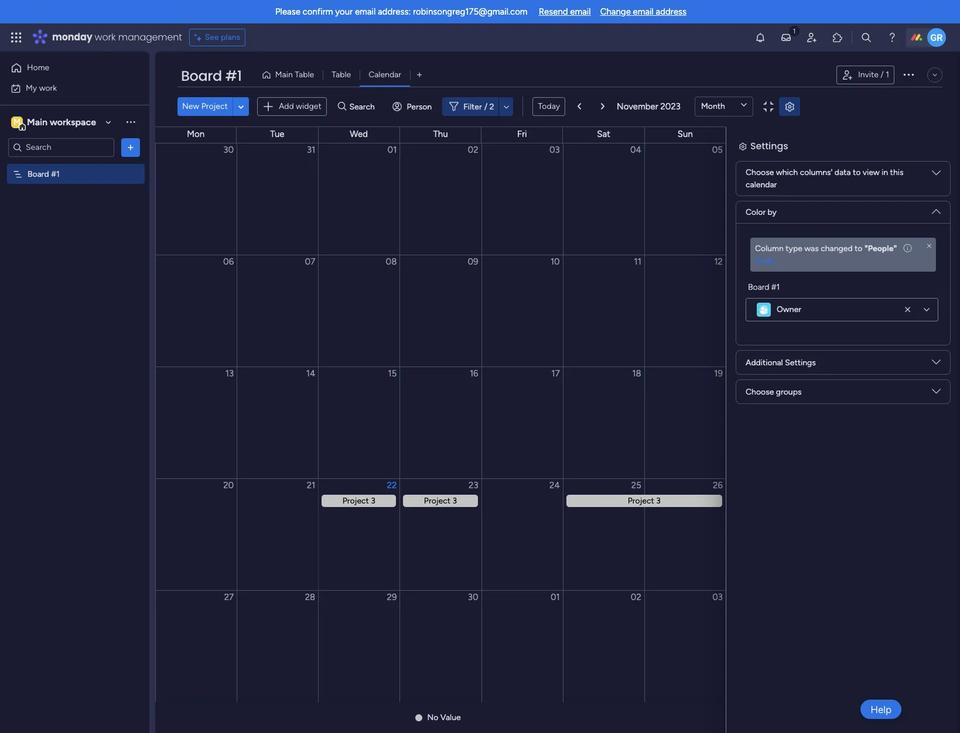 Task type: vqa. For each thing, say whether or not it's contained in the screenshot.
Group associated with Next week /
no



Task type: describe. For each thing, give the bounding box(es) containing it.
0 vertical spatial additional
[[745, 344, 783, 354]]

1 vertical spatial by
[[767, 233, 777, 243]]

1 vertical spatial in
[[882, 193, 888, 203]]

my work
[[26, 83, 57, 93]]

m
[[14, 117, 20, 127]]

workspace
[[50, 116, 96, 127]]

email for resend email
[[570, 6, 591, 17]]

board for board #1 field
[[181, 66, 222, 86]]

0 vertical spatial which
[[776, 168, 798, 178]]

board #1 heading for color by
[[748, 268, 780, 280]]

add widget
[[279, 101, 322, 111]]

no
[[427, 713, 439, 723]]

monday work management
[[52, 30, 182, 44]]

options image
[[125, 142, 137, 153]]

please
[[275, 6, 301, 17]]

table button
[[323, 66, 360, 84]]

type
[[786, 244, 803, 254]]

Search field
[[347, 98, 382, 115]]

2 vertical spatial to
[[855, 244, 863, 254]]

see plans button
[[189, 29, 246, 46]]

board #1 inside field
[[181, 66, 242, 86]]

0 vertical spatial in
[[882, 168, 889, 178]]

expand board header image
[[931, 70, 940, 80]]

calendar button
[[360, 66, 410, 84]]

board #1 inside list box
[[28, 169, 60, 179]]

0 vertical spatial choose groups
[[745, 374, 801, 384]]

new
[[182, 101, 199, 111]]

add
[[279, 101, 294, 111]]

confirm
[[303, 6, 333, 17]]

2 list arrow image from the left
[[601, 103, 605, 110]]

changed
[[821, 244, 853, 254]]

arrow down image
[[500, 100, 514, 114]]

address
[[656, 6, 687, 17]]

my work button
[[7, 79, 126, 98]]

value
[[441, 713, 461, 723]]

1 vertical spatial which
[[776, 193, 798, 203]]

#1 for board #1 field
[[225, 66, 242, 86]]

search everything image
[[861, 32, 873, 43]]

Board #1 field
[[178, 66, 245, 86]]

work for monday
[[95, 30, 116, 44]]

board for board #1 'group' corresponding to column type was changed to
[[748, 282, 770, 292]]

was
[[805, 244, 819, 254]]

1 vertical spatial calendar
[[745, 205, 777, 215]]

main table button
[[257, 66, 323, 84]]

board #1 group for color by
[[745, 268, 939, 308]]

1 vertical spatial choose groups
[[746, 387, 802, 397]]

1 vertical spatial this
[[890, 193, 903, 203]]

no value
[[427, 713, 461, 723]]

notifications image
[[755, 32, 767, 43]]

help button
[[861, 700, 902, 720]]

/ for 1
[[881, 70, 884, 80]]

1 vertical spatial groups
[[776, 387, 802, 397]]

1 table from the left
[[295, 70, 314, 80]]

fri
[[517, 129, 527, 139]]

greg robinson image
[[928, 28, 946, 47]]

november 2023
[[617, 101, 681, 112]]

board for board #1 'group' related to color by
[[748, 269, 769, 279]]

help image
[[887, 32, 898, 43]]

add widget button
[[257, 97, 327, 116]]

angle down image
[[238, 102, 244, 111]]

owner for column type was changed to
[[777, 305, 802, 315]]

dapulse dropdown down arrow image for choose which columns' data to view in this calendar
[[932, 169, 941, 182]]

main for main workspace
[[27, 116, 48, 127]]

calendar
[[369, 70, 401, 80]]

main content containing settings
[[155, 127, 961, 734]]

main table
[[275, 70, 314, 80]]

filter / 2
[[464, 102, 494, 112]]

work for my
[[39, 83, 57, 93]]

filter
[[464, 102, 482, 112]]

person button
[[388, 97, 439, 116]]

dapulse dropdown down arrow image
[[932, 203, 941, 216]]

my
[[26, 83, 37, 93]]

your
[[335, 6, 353, 17]]

see plans
[[205, 32, 240, 42]]

home button
[[7, 59, 126, 77]]

0 vertical spatial columns'
[[800, 168, 833, 178]]

address:
[[378, 6, 411, 17]]

v2 search image
[[338, 100, 347, 113]]

today button
[[533, 97, 566, 116]]

board inside list box
[[28, 169, 49, 179]]

1 email from the left
[[355, 6, 376, 17]]

board #1 list box
[[0, 162, 149, 342]]

1
[[886, 70, 890, 80]]

resend
[[539, 6, 568, 17]]

0 vertical spatial this
[[891, 168, 904, 178]]

invite
[[859, 70, 879, 80]]

0 vertical spatial choose which columns' data to view in this calendar
[[746, 168, 904, 190]]

0 vertical spatial view
[[863, 168, 880, 178]]

wed
[[350, 129, 368, 139]]



Task type: locate. For each thing, give the bounding box(es) containing it.
1 dapulse dropdown down arrow image from the top
[[932, 169, 941, 182]]

1 horizontal spatial email
[[570, 6, 591, 17]]

0 vertical spatial color by
[[746, 207, 777, 217]]

1 vertical spatial owner
[[777, 305, 802, 315]]

#1
[[225, 66, 242, 86], [51, 169, 60, 179], [771, 269, 780, 279], [772, 282, 780, 292]]

workspace selection element
[[11, 115, 98, 130]]

0 vertical spatial owner
[[777, 291, 801, 301]]

0 vertical spatial groups
[[776, 374, 801, 384]]

owner for color by
[[777, 291, 801, 301]]

data
[[835, 168, 851, 178], [834, 193, 851, 203]]

1 vertical spatial /
[[485, 102, 488, 112]]

0 horizontal spatial /
[[485, 102, 488, 112]]

inbox image
[[781, 32, 792, 43]]

email right your
[[355, 6, 376, 17]]

main right workspace icon
[[27, 116, 48, 127]]

change email address link
[[601, 6, 687, 17]]

table
[[295, 70, 314, 80], [332, 70, 351, 80]]

settings
[[751, 139, 789, 153], [750, 158, 788, 171], [785, 344, 816, 354], [785, 358, 816, 368]]

0 horizontal spatial table
[[295, 70, 314, 80]]

home
[[27, 63, 49, 73]]

person
[[407, 102, 432, 112]]

/ left 2
[[485, 102, 488, 112]]

apps image
[[832, 32, 844, 43]]

main workspace
[[27, 116, 96, 127]]

dapulse dropdown down arrow image for choose groups
[[932, 387, 941, 401]]

1 vertical spatial additional settings
[[746, 358, 816, 368]]

plans
[[221, 32, 240, 42]]

0 vertical spatial main
[[275, 70, 293, 80]]

dapulse dropdown down arrow image for additional settings
[[932, 358, 941, 371]]

widget
[[296, 101, 322, 111]]

0 vertical spatial /
[[881, 70, 884, 80]]

0 vertical spatial by
[[768, 207, 777, 217]]

november
[[617, 101, 659, 112]]

1 horizontal spatial table
[[332, 70, 351, 80]]

1 horizontal spatial work
[[95, 30, 116, 44]]

3 dapulse dropdown down arrow image from the top
[[932, 387, 941, 401]]

see
[[205, 32, 219, 42]]

1 vertical spatial columns'
[[800, 193, 832, 203]]

0 horizontal spatial main
[[27, 116, 48, 127]]

board #1 heading
[[748, 268, 780, 280], [748, 281, 780, 294]]

resend email
[[539, 6, 591, 17]]

work
[[95, 30, 116, 44], [39, 83, 57, 93]]

0 vertical spatial color
[[746, 207, 766, 217]]

1 vertical spatial choose which columns' data to view in this calendar
[[745, 193, 903, 215]]

table up widget
[[295, 70, 314, 80]]

1 vertical spatial board #1 heading
[[748, 281, 780, 294]]

new project button
[[178, 97, 233, 116]]

in
[[882, 168, 889, 178], [882, 193, 888, 203]]

#1 for board #1 'group' corresponding to column type was changed to
[[772, 282, 780, 292]]

v2 info image
[[899, 244, 912, 254]]

choose
[[746, 168, 774, 178], [745, 193, 774, 203], [745, 374, 774, 384], [746, 387, 774, 397]]

1 horizontal spatial /
[[881, 70, 884, 80]]

add view image
[[417, 71, 422, 79]]

list arrow image up sat
[[601, 103, 605, 110]]

owner
[[777, 291, 801, 301], [777, 305, 802, 315]]

0 horizontal spatial email
[[355, 6, 376, 17]]

1 vertical spatial color
[[745, 233, 765, 243]]

1 vertical spatial dapulse dropdown down arrow image
[[932, 358, 941, 371]]

0 vertical spatial dapulse dropdown down arrow image
[[932, 169, 941, 182]]

#1 inside board #1 field
[[225, 66, 242, 86]]

board #1
[[181, 66, 242, 86], [28, 169, 60, 179], [748, 269, 780, 279], [748, 282, 780, 292]]

column type was changed to "people"
[[755, 244, 899, 254]]

calendar
[[746, 180, 777, 190], [745, 205, 777, 215]]

1 vertical spatial main
[[27, 116, 48, 127]]

invite / 1
[[859, 70, 890, 80]]

2 horizontal spatial email
[[633, 6, 654, 17]]

this
[[891, 168, 904, 178], [890, 193, 903, 203]]

work inside my work button
[[39, 83, 57, 93]]

columns'
[[800, 168, 833, 178], [800, 193, 832, 203]]

1 horizontal spatial list arrow image
[[601, 103, 605, 110]]

monday
[[52, 30, 92, 44]]

thu
[[433, 129, 448, 139]]

main up the add
[[275, 70, 293, 80]]

/ left 1
[[881, 70, 884, 80]]

1 vertical spatial data
[[834, 193, 851, 203]]

Search in workspace field
[[25, 141, 98, 154]]

work right my
[[39, 83, 57, 93]]

additional settings
[[745, 344, 816, 354], [746, 358, 816, 368]]

1 vertical spatial additional
[[746, 358, 783, 368]]

2 email from the left
[[570, 6, 591, 17]]

1 list arrow image from the left
[[578, 103, 581, 110]]

help
[[871, 704, 892, 716]]

workspace image
[[11, 116, 23, 129]]

board #1 heading for column type was changed to
[[748, 281, 780, 294]]

email for change email address
[[633, 6, 654, 17]]

1 horizontal spatial main
[[275, 70, 293, 80]]

0 vertical spatial calendar
[[746, 180, 777, 190]]

main content
[[155, 127, 961, 734]]

0 horizontal spatial work
[[39, 83, 57, 93]]

main for main table
[[275, 70, 293, 80]]

main inside workspace selection element
[[27, 116, 48, 127]]

sat
[[597, 129, 611, 139]]

undo
[[755, 256, 775, 266]]

choose which columns' data to view in this calendar
[[746, 168, 904, 190], [745, 193, 903, 215]]

color by
[[746, 207, 777, 217], [745, 233, 777, 243]]

main inside button
[[275, 70, 293, 80]]

0 vertical spatial additional settings
[[745, 344, 816, 354]]

#1 inside board #1 list box
[[51, 169, 60, 179]]

tue
[[270, 129, 285, 139]]

mon
[[187, 129, 205, 139]]

invite members image
[[806, 32, 818, 43]]

resend email link
[[539, 6, 591, 17]]

2 dapulse dropdown down arrow image from the top
[[932, 358, 941, 371]]

#1 for board #1 'group' related to color by
[[771, 269, 780, 279]]

3 email from the left
[[633, 6, 654, 17]]

color
[[746, 207, 766, 217], [745, 233, 765, 243]]

1 vertical spatial to
[[853, 193, 860, 203]]

email right resend
[[570, 6, 591, 17]]

column
[[755, 244, 784, 254]]

robinsongreg175@gmail.com
[[413, 6, 528, 17]]

2 vertical spatial dapulse dropdown down arrow image
[[932, 387, 941, 401]]

0 vertical spatial to
[[853, 168, 861, 178]]

board #1 group
[[745, 268, 939, 308], [746, 281, 939, 322]]

email
[[355, 6, 376, 17], [570, 6, 591, 17], [633, 6, 654, 17]]

view
[[863, 168, 880, 178], [863, 193, 879, 203]]

0 vertical spatial work
[[95, 30, 116, 44]]

by
[[768, 207, 777, 217], [767, 233, 777, 243]]

additional
[[745, 344, 783, 354], [746, 358, 783, 368]]

/ for 2
[[485, 102, 488, 112]]

workspace options image
[[125, 116, 137, 128]]

change
[[601, 6, 631, 17]]

2 table from the left
[[332, 70, 351, 80]]

options image
[[902, 67, 916, 81]]

sun
[[678, 129, 693, 139]]

table up v2 search image
[[332, 70, 351, 80]]

1 vertical spatial view
[[863, 193, 879, 203]]

2023
[[661, 101, 681, 112]]

1 image
[[789, 24, 800, 37]]

groups
[[776, 374, 801, 384], [776, 387, 802, 397]]

option
[[0, 164, 149, 166]]

change email address
[[601, 6, 687, 17]]

board inside field
[[181, 66, 222, 86]]

0 vertical spatial data
[[835, 168, 851, 178]]

which
[[776, 168, 798, 178], [776, 193, 798, 203]]

management
[[118, 30, 182, 44]]

board #1 group for column type was changed to
[[746, 281, 939, 322]]

choose groups
[[745, 374, 801, 384], [746, 387, 802, 397]]

0 vertical spatial board #1 heading
[[748, 268, 780, 280]]

list arrow image right today button
[[578, 103, 581, 110]]

today
[[538, 101, 560, 111]]

month
[[702, 101, 725, 111]]

new project
[[182, 101, 228, 111]]

/ inside button
[[881, 70, 884, 80]]

list arrow image
[[578, 103, 581, 110], [601, 103, 605, 110]]

work right monday
[[95, 30, 116, 44]]

board
[[181, 66, 222, 86], [28, 169, 49, 179], [748, 269, 769, 279], [748, 282, 770, 292]]

email right change
[[633, 6, 654, 17]]

to
[[853, 168, 861, 178], [853, 193, 860, 203], [855, 244, 863, 254]]

please confirm your email address: robinsongreg175@gmail.com
[[275, 6, 528, 17]]

1 vertical spatial color by
[[745, 233, 777, 243]]

1 vertical spatial work
[[39, 83, 57, 93]]

invite / 1 button
[[837, 66, 895, 84]]

dapulse dropdown down arrow image
[[932, 169, 941, 182], [932, 358, 941, 371], [932, 387, 941, 401]]

/
[[881, 70, 884, 80], [485, 102, 488, 112]]

2
[[490, 102, 494, 112]]

select product image
[[11, 32, 22, 43]]

0 horizontal spatial list arrow image
[[578, 103, 581, 110]]

project
[[201, 101, 228, 111]]

dapulse x slim image
[[928, 243, 932, 249]]

"people"
[[865, 244, 897, 254]]



